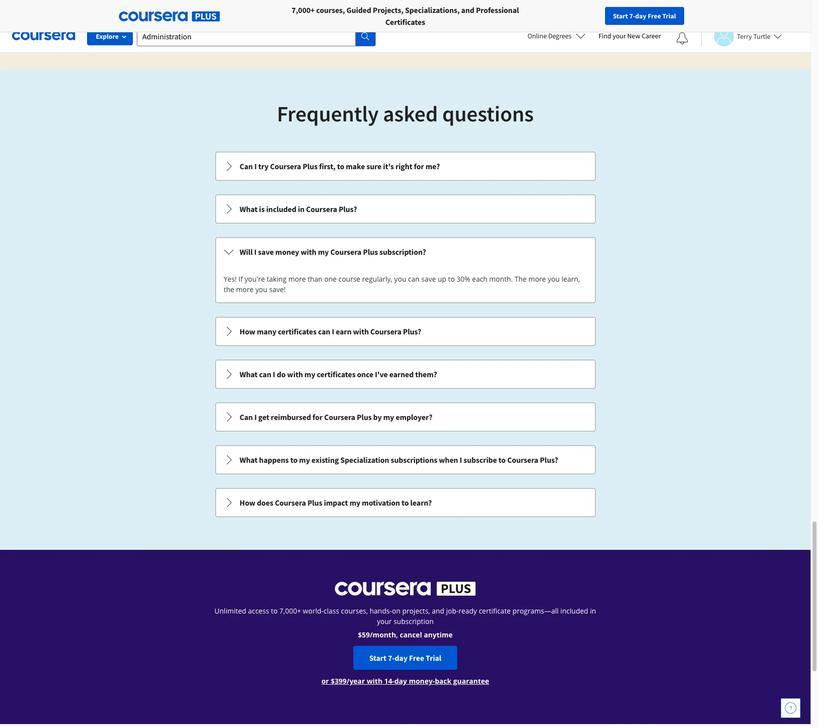 Task type: describe. For each thing, give the bounding box(es) containing it.
ready
[[459, 606, 477, 616]]

cancel
[[400, 630, 422, 640]]

what for what is included in coursera plus?
[[240, 204, 258, 214]]

2 horizontal spatial you
[[548, 274, 560, 284]]

on
[[392, 606, 401, 616]]

coursera plus image for access
[[335, 582, 476, 596]]

new
[[627, 31, 640, 40]]

i've
[[375, 369, 388, 379]]

the
[[224, 285, 234, 294]]

coursera down first,
[[306, 204, 337, 214]]

to inside unlimited access to 7,000+ world-class courses, hands-on projects, and job-ready certificate programs—all included in your subscription
[[271, 606, 278, 616]]

to right happens at the left bottom of the page
[[290, 455, 298, 465]]

courses, inside unlimited access to 7,000+ world-class courses, hands-on projects, and job-ready certificate programs—all included in your subscription
[[341, 606, 368, 616]]

what can i do with my certificates once i've earned them? button
[[216, 360, 595, 388]]

coursera left by
[[324, 412, 355, 422]]

than
[[308, 274, 323, 284]]

universities
[[160, 5, 199, 15]]

it's
[[383, 161, 394, 171]]

projects,
[[373, 5, 404, 15]]

for for for universities
[[147, 5, 158, 15]]

with inside dropdown button
[[301, 247, 316, 257]]

0 horizontal spatial you
[[255, 285, 267, 294]]

coursera image
[[12, 28, 75, 44]]

start 7-day free trial for the bottom start 7-day free trial button
[[369, 653, 441, 663]]

regularly,
[[362, 274, 393, 284]]

motivation
[[362, 498, 400, 508]]

certificates inside dropdown button
[[317, 369, 356, 379]]

can i get reimbursed for coursera plus by my employer?
[[240, 412, 433, 422]]

$59 /month, cancel anytime
[[358, 630, 453, 640]]

for for for
[[215, 5, 226, 15]]

does
[[257, 498, 273, 508]]

$59
[[358, 630, 370, 640]]

coursera right does
[[275, 498, 306, 508]]

you're
[[245, 274, 265, 284]]

or
[[321, 676, 329, 686]]

subscription?
[[379, 247, 426, 257]]

guided
[[347, 5, 371, 15]]

my for coursera
[[318, 247, 329, 257]]

can for can i try coursera plus first, to make sure it's right for me?
[[240, 161, 253, 171]]

businesses
[[93, 5, 131, 15]]

can inside yes! if you're taking more than one course regularly, you can save up to 30% each month. the more you learn, the more you save!
[[408, 274, 420, 284]]

the
[[515, 274, 527, 284]]

make
[[346, 161, 365, 171]]

try
[[258, 161, 269, 171]]

$399
[[331, 676, 347, 686]]

0 vertical spatial your
[[613, 31, 626, 40]]

learn?
[[410, 498, 432, 508]]

certificate
[[479, 606, 511, 616]]

start for the bottom start 7-day free trial button
[[369, 653, 386, 663]]

businesses link
[[78, 0, 135, 20]]

save inside dropdown button
[[258, 247, 274, 257]]

2 vertical spatial plus?
[[540, 455, 558, 465]]

how for how many certificates can i earn with coursera plus?
[[240, 326, 255, 336]]

degrees
[[548, 31, 572, 40]]

i inside dropdown button
[[332, 326, 334, 336]]

with inside dropdown button
[[353, 326, 369, 336]]

online degrees button
[[520, 25, 594, 47]]

7- for the bottom start 7-day free trial button
[[388, 653, 395, 663]]

how many certificates can i earn with coursera plus?
[[240, 326, 421, 336]]

7,000+ inside 7,000+ courses, guided projects, specializations, and professional certificates
[[292, 5, 315, 15]]

by
[[373, 412, 382, 422]]

0 horizontal spatial more
[[236, 285, 254, 294]]

trial for the bottom start 7-day free trial button
[[426, 653, 441, 663]]

my for motivation
[[350, 498, 360, 508]]

career
[[642, 31, 661, 40]]

impact
[[324, 498, 348, 508]]

coursera inside dropdown button
[[370, 326, 402, 336]]

7,000+ inside unlimited access to 7,000+ world-class courses, hands-on projects, and job-ready certificate programs—all included in your subscription
[[279, 606, 301, 616]]

0 vertical spatial start 7-day free trial button
[[605, 7, 684, 25]]

2 horizontal spatial more
[[529, 274, 546, 284]]

taking
[[267, 274, 287, 284]]

how for how does coursera plus impact my motivation to learn?
[[240, 498, 255, 508]]

terry
[[737, 32, 752, 41]]

1 vertical spatial start 7-day free trial button
[[353, 646, 457, 670]]

how does coursera plus impact my motivation to learn? button
[[216, 489, 595, 517]]

to right subscribe
[[499, 455, 506, 465]]

happens
[[259, 455, 289, 465]]

subscription
[[394, 617, 434, 626]]

employer?
[[396, 412, 433, 422]]

included inside dropdown button
[[266, 204, 296, 214]]

sure
[[367, 161, 382, 171]]

i inside dropdown button
[[273, 369, 275, 379]]

save!
[[269, 285, 286, 294]]

guarantee
[[453, 676, 489, 686]]

access
[[248, 606, 269, 616]]

coursera right try
[[270, 161, 301, 171]]

7,000+ courses, guided projects, specializations, and professional certificates
[[292, 5, 519, 27]]

how many certificates can i earn with coursera plus? button
[[216, 318, 595, 345]]

my for certificates
[[305, 369, 315, 379]]

what happens to my existing specialization subscriptions when i subscribe to coursera plus? button
[[216, 446, 595, 474]]

what for what can i do with my certificates once i've earned them?
[[240, 369, 258, 379]]

learn,
[[562, 274, 580, 284]]

asked
[[383, 100, 438, 127]]

for link
[[211, 0, 276, 20]]

existing
[[312, 455, 339, 465]]

frequently asked questions
[[277, 100, 534, 127]]

world-
[[303, 606, 324, 616]]

explore
[[96, 32, 119, 41]]

list containing can i try coursera plus first, to make sure it's right for me?
[[214, 151, 596, 518]]

them?
[[415, 369, 437, 379]]

What do you want to learn? text field
[[137, 26, 356, 46]]

course
[[339, 274, 360, 284]]

trial for the topmost start 7-day free trial button
[[662, 11, 676, 20]]

for universities
[[147, 5, 199, 15]]

certificates inside dropdown button
[[278, 326, 317, 336]]

and inside 7,000+ courses, guided projects, specializations, and professional certificates
[[461, 5, 474, 15]]

terry turtle button
[[701, 26, 782, 46]]

plus left first,
[[303, 161, 318, 171]]



Task type: vqa. For each thing, say whether or not it's contained in the screenshot.
my inside the DROPDOWN BUTTON
yes



Task type: locate. For each thing, give the bounding box(es) containing it.
to right up on the top right
[[448, 274, 455, 284]]

1 vertical spatial coursera plus image
[[335, 582, 476, 596]]

free for the topmost start 7-day free trial button
[[648, 11, 661, 20]]

can i try coursera plus first, to make sure it's right for me?
[[240, 161, 440, 171]]

None search field
[[137, 26, 376, 46]]

can left do
[[259, 369, 271, 379]]

how left does
[[240, 498, 255, 508]]

0 vertical spatial certificates
[[278, 326, 317, 336]]

unlimited access to 7,000+ world-class courses, hands-on projects, and job-ready certificate programs—all included in your subscription
[[215, 606, 596, 626]]

questions
[[442, 100, 534, 127]]

if
[[239, 274, 243, 284]]

7- up new
[[629, 11, 635, 20]]

coursera plus image for courses,
[[119, 12, 220, 21]]

0 horizontal spatial save
[[258, 247, 274, 257]]

save right the will
[[258, 247, 274, 257]]

plus?
[[339, 204, 357, 214], [403, 326, 421, 336], [540, 455, 558, 465]]

7- up 14-
[[388, 653, 395, 663]]

start
[[613, 11, 628, 20], [369, 653, 386, 663]]

1 can from the top
[[240, 161, 253, 171]]

free for the bottom start 7-day free trial button
[[409, 653, 424, 663]]

coursera right earn
[[370, 326, 402, 336]]

start 7-day free trial button up the career
[[605, 7, 684, 25]]

list
[[214, 151, 596, 518]]

or $399 /year with 14-day money-back guarantee
[[321, 676, 489, 686]]

1 horizontal spatial more
[[288, 274, 306, 284]]

1 vertical spatial can
[[240, 412, 253, 422]]

1 horizontal spatial start 7-day free trial button
[[605, 7, 684, 25]]

to left learn?
[[402, 498, 409, 508]]

2 vertical spatial can
[[259, 369, 271, 379]]

yes! if you're taking more than one course regularly, you can save up to 30% each month. the more you learn, the more you save!
[[224, 274, 580, 294]]

plus left by
[[357, 412, 372, 422]]

turtle
[[753, 32, 771, 41]]

for right reimbursed
[[313, 412, 323, 422]]

i right when
[[460, 455, 462, 465]]

trial up find your new career link
[[662, 11, 676, 20]]

up
[[438, 274, 446, 284]]

0 vertical spatial start
[[613, 11, 628, 20]]

projects,
[[402, 606, 430, 616]]

more down if
[[236, 285, 254, 294]]

1 horizontal spatial trial
[[662, 11, 676, 20]]

0 horizontal spatial included
[[266, 204, 296, 214]]

1 for from the left
[[147, 5, 158, 15]]

start down /month,
[[369, 653, 386, 663]]

plus left impact
[[308, 498, 322, 508]]

1 vertical spatial courses,
[[341, 606, 368, 616]]

find your new career
[[599, 31, 661, 40]]

specializations,
[[405, 5, 460, 15]]

0 horizontal spatial for
[[313, 412, 323, 422]]

1 horizontal spatial plus?
[[403, 326, 421, 336]]

0 vertical spatial save
[[258, 247, 274, 257]]

can i try coursera plus first, to make sure it's right for me? button
[[216, 152, 595, 180]]

and inside unlimited access to 7,000+ world-class courses, hands-on projects, and job-ready certificate programs—all included in your subscription
[[432, 606, 444, 616]]

coursera up course on the top left
[[330, 247, 362, 257]]

get
[[258, 412, 269, 422]]

14-
[[384, 676, 395, 686]]

earned
[[389, 369, 414, 379]]

banner navigation
[[8, 0, 280, 27]]

you right regularly,
[[394, 274, 406, 284]]

included right the programs—all
[[560, 606, 588, 616]]

with left 14-
[[367, 676, 383, 686]]

1 vertical spatial for
[[313, 412, 323, 422]]

0 vertical spatial 7,000+
[[292, 5, 315, 15]]

me?
[[426, 161, 440, 171]]

frequently
[[277, 100, 379, 127]]

1 horizontal spatial free
[[648, 11, 661, 20]]

2 what from the top
[[240, 369, 258, 379]]

your inside unlimited access to 7,000+ world-class courses, hands-on projects, and job-ready certificate programs—all included in your subscription
[[377, 617, 392, 626]]

my right by
[[383, 412, 394, 422]]

more right the
[[529, 274, 546, 284]]

1 vertical spatial trial
[[426, 653, 441, 663]]

trial down anytime on the right bottom of the page
[[426, 653, 441, 663]]

certificates left the once
[[317, 369, 356, 379]]

unlimited
[[215, 606, 246, 616]]

can
[[240, 161, 253, 171], [240, 412, 253, 422]]

in
[[298, 204, 305, 214], [590, 606, 596, 616]]

1 vertical spatial 7-
[[388, 653, 395, 663]]

free up money-
[[409, 653, 424, 663]]

anytime
[[424, 630, 453, 640]]

included
[[266, 204, 296, 214], [560, 606, 588, 616]]

can inside dropdown button
[[318, 326, 330, 336]]

1 horizontal spatial included
[[560, 606, 588, 616]]

2 how from the top
[[240, 498, 255, 508]]

money-
[[409, 676, 435, 686]]

your down hands-
[[377, 617, 392, 626]]

certificates right many
[[278, 326, 317, 336]]

0 horizontal spatial 7-
[[388, 653, 395, 663]]

7- for the topmost start 7-day free trial button
[[629, 11, 635, 20]]

1 what from the top
[[240, 204, 258, 214]]

0 horizontal spatial for
[[147, 5, 158, 15]]

what left do
[[240, 369, 258, 379]]

1 vertical spatial in
[[590, 606, 596, 616]]

1 vertical spatial save
[[421, 274, 436, 284]]

i left try
[[254, 161, 257, 171]]

you down 'you're'
[[255, 285, 267, 294]]

for inside "link"
[[215, 5, 226, 15]]

what happens to my existing specialization subscriptions when i subscribe to coursera plus?
[[240, 455, 558, 465]]

for left universities
[[147, 5, 158, 15]]

1 vertical spatial certificates
[[317, 369, 356, 379]]

with right earn
[[353, 326, 369, 336]]

1 horizontal spatial can
[[318, 326, 330, 336]]

2 vertical spatial day
[[395, 676, 407, 686]]

what left the is
[[240, 204, 258, 214]]

0 vertical spatial coursera plus image
[[119, 12, 220, 21]]

7-
[[629, 11, 635, 20], [388, 653, 395, 663]]

to inside yes! if you're taking more than one course regularly, you can save up to 30% each month. the more you learn, the more you save!
[[448, 274, 455, 284]]

my up one
[[318, 247, 329, 257]]

terry turtle
[[737, 32, 771, 41]]

2 horizontal spatial can
[[408, 274, 420, 284]]

can left up on the top right
[[408, 274, 420, 284]]

i left do
[[273, 369, 275, 379]]

one
[[324, 274, 337, 284]]

plus up regularly,
[[363, 247, 378, 257]]

1 vertical spatial and
[[432, 606, 444, 616]]

my
[[318, 247, 329, 257], [305, 369, 315, 379], [383, 412, 394, 422], [299, 455, 310, 465], [350, 498, 360, 508]]

reimbursed
[[271, 412, 311, 422]]

0 horizontal spatial start
[[369, 653, 386, 663]]

1 vertical spatial day
[[395, 653, 408, 663]]

class
[[324, 606, 339, 616]]

/month,
[[370, 630, 398, 640]]

0 vertical spatial for
[[414, 161, 424, 171]]

1 vertical spatial what
[[240, 369, 258, 379]]

your right find
[[613, 31, 626, 40]]

included inside unlimited access to 7,000+ world-class courses, hands-on projects, and job-ready certificate programs—all included in your subscription
[[560, 606, 588, 616]]

many
[[257, 326, 276, 336]]

my right impact
[[350, 498, 360, 508]]

0 vertical spatial and
[[461, 5, 474, 15]]

1 vertical spatial your
[[377, 617, 392, 626]]

how inside dropdown button
[[240, 498, 255, 508]]

each
[[472, 274, 488, 284]]

0 vertical spatial plus?
[[339, 204, 357, 214]]

specialization
[[340, 455, 389, 465]]

how left many
[[240, 326, 255, 336]]

0 horizontal spatial coursera plus image
[[119, 12, 220, 21]]

you left learn,
[[548, 274, 560, 284]]

1 horizontal spatial in
[[590, 606, 596, 616]]

0 horizontal spatial start 7-day free trial
[[369, 653, 441, 663]]

explore button
[[87, 27, 133, 45]]

1 vertical spatial start
[[369, 653, 386, 663]]

will i save money with my coursera plus subscription? button
[[216, 238, 595, 266]]

help center image
[[785, 702, 797, 714]]

to right 'access'
[[271, 606, 278, 616]]

plus
[[303, 161, 318, 171], [363, 247, 378, 257], [357, 412, 372, 422], [308, 498, 322, 508]]

free
[[648, 11, 661, 20], [409, 653, 424, 663]]

for left the me?
[[414, 161, 424, 171]]

start 7-day free trial button down the $59 /month, cancel anytime in the bottom of the page
[[353, 646, 457, 670]]

1 horizontal spatial coursera plus image
[[335, 582, 476, 596]]

0 vertical spatial can
[[408, 274, 420, 284]]

1 how from the top
[[240, 326, 255, 336]]

0 vertical spatial what
[[240, 204, 258, 214]]

for
[[147, 5, 158, 15], [215, 5, 226, 15]]

i left earn
[[332, 326, 334, 336]]

once
[[357, 369, 373, 379]]

to right first,
[[337, 161, 344, 171]]

0 horizontal spatial can
[[259, 369, 271, 379]]

2 vertical spatial what
[[240, 455, 258, 465]]

0 horizontal spatial in
[[298, 204, 305, 214]]

online
[[528, 31, 547, 40]]

3 what from the top
[[240, 455, 258, 465]]

save inside yes! if you're taking more than one course regularly, you can save up to 30% each month. the more you learn, the more you save!
[[421, 274, 436, 284]]

1 vertical spatial included
[[560, 606, 588, 616]]

courses, left guided
[[316, 5, 345, 15]]

1 horizontal spatial and
[[461, 5, 474, 15]]

with right do
[[287, 369, 303, 379]]

can left earn
[[318, 326, 330, 336]]

i left the get
[[254, 412, 257, 422]]

and left job-
[[432, 606, 444, 616]]

0 horizontal spatial start 7-day free trial button
[[353, 646, 457, 670]]

online degrees
[[528, 31, 572, 40]]

7,000+
[[292, 5, 315, 15], [279, 606, 301, 616]]

plus? inside dropdown button
[[403, 326, 421, 336]]

1 vertical spatial plus?
[[403, 326, 421, 336]]

day for the bottom start 7-day free trial button
[[395, 653, 408, 663]]

0 vertical spatial in
[[298, 204, 305, 214]]

you
[[394, 274, 406, 284], [548, 274, 560, 284], [255, 285, 267, 294]]

0 vertical spatial 7-
[[629, 11, 635, 20]]

my left the existing
[[299, 455, 310, 465]]

2 for from the left
[[215, 5, 226, 15]]

find your new career link
[[594, 30, 666, 42]]

in inside dropdown button
[[298, 204, 305, 214]]

yes!
[[224, 274, 237, 284]]

with right money
[[301, 247, 316, 257]]

0 vertical spatial included
[[266, 204, 296, 214]]

coursera right subscribe
[[507, 455, 538, 465]]

earn
[[336, 326, 352, 336]]

0 vertical spatial how
[[240, 326, 255, 336]]

1 vertical spatial free
[[409, 653, 424, 663]]

0 vertical spatial courses,
[[316, 5, 345, 15]]

what inside dropdown button
[[240, 369, 258, 379]]

courses, right class
[[341, 606, 368, 616]]

back
[[435, 676, 451, 686]]

1 horizontal spatial start 7-day free trial
[[613, 11, 676, 20]]

month.
[[489, 274, 513, 284]]

programs—all
[[513, 606, 559, 616]]

1 horizontal spatial you
[[394, 274, 406, 284]]

0 horizontal spatial plus?
[[339, 204, 357, 214]]

in inside unlimited access to 7,000+ world-class courses, hands-on projects, and job-ready certificate programs—all included in your subscription
[[590, 606, 596, 616]]

money
[[275, 247, 299, 257]]

0 vertical spatial free
[[648, 11, 661, 20]]

hands-
[[370, 606, 392, 616]]

start up find your new career at the top right of page
[[613, 11, 628, 20]]

save
[[258, 247, 274, 257], [421, 274, 436, 284]]

day
[[635, 11, 646, 20], [395, 653, 408, 663], [395, 676, 407, 686]]

do
[[277, 369, 286, 379]]

what is included in coursera plus?
[[240, 204, 357, 214]]

0 vertical spatial start 7-day free trial
[[613, 11, 676, 20]]

day left money-
[[395, 676, 407, 686]]

1 horizontal spatial for
[[414, 161, 424, 171]]

0 horizontal spatial trial
[[426, 653, 441, 663]]

1 horizontal spatial your
[[613, 31, 626, 40]]

save left up on the top right
[[421, 274, 436, 284]]

0 horizontal spatial your
[[377, 617, 392, 626]]

start 7-day free trial for the topmost start 7-day free trial button
[[613, 11, 676, 20]]

start 7-day free trial down the $59 /month, cancel anytime in the bottom of the page
[[369, 653, 441, 663]]

what left happens at the left bottom of the page
[[240, 455, 258, 465]]

my right do
[[305, 369, 315, 379]]

0 horizontal spatial and
[[432, 606, 444, 616]]

to
[[337, 161, 344, 171], [448, 274, 455, 284], [290, 455, 298, 465], [499, 455, 506, 465], [402, 498, 409, 508], [271, 606, 278, 616]]

1 vertical spatial start 7-day free trial
[[369, 653, 441, 663]]

and
[[461, 5, 474, 15], [432, 606, 444, 616]]

0 vertical spatial day
[[635, 11, 646, 20]]

with inside dropdown button
[[287, 369, 303, 379]]

can for can i get reimbursed for coursera plus by my employer?
[[240, 412, 253, 422]]

2 horizontal spatial plus?
[[540, 455, 558, 465]]

day up new
[[635, 11, 646, 20]]

day for the topmost start 7-day free trial button
[[635, 11, 646, 20]]

courses, inside 7,000+ courses, guided projects, specializations, and professional certificates
[[316, 5, 345, 15]]

i right the will
[[254, 247, 257, 257]]

professional
[[476, 5, 519, 15]]

start for the topmost start 7-day free trial button
[[613, 11, 628, 20]]

0 vertical spatial can
[[240, 161, 253, 171]]

30%
[[457, 274, 470, 284]]

what is included in coursera plus? button
[[216, 195, 595, 223]]

my inside dropdown button
[[305, 369, 315, 379]]

how does coursera plus impact my motivation to learn?
[[240, 498, 432, 508]]

included right the is
[[266, 204, 296, 214]]

1 horizontal spatial 7-
[[629, 11, 635, 20]]

1 vertical spatial can
[[318, 326, 330, 336]]

can left the get
[[240, 412, 253, 422]]

can left try
[[240, 161, 253, 171]]

and left professional
[[461, 5, 474, 15]]

1 horizontal spatial for
[[215, 5, 226, 15]]

/year
[[347, 676, 365, 686]]

subscribe
[[464, 455, 497, 465]]

free up the career
[[648, 11, 661, 20]]

what for what happens to my existing specialization subscriptions when i subscribe to coursera plus?
[[240, 455, 258, 465]]

1 horizontal spatial start
[[613, 11, 628, 20]]

more left than
[[288, 274, 306, 284]]

how inside dropdown button
[[240, 326, 255, 336]]

0 horizontal spatial free
[[409, 653, 424, 663]]

show notifications image
[[676, 32, 688, 44]]

for up 'what do you want to learn?' text field
[[215, 5, 226, 15]]

start 7-day free trial up the career
[[613, 11, 676, 20]]

can i get reimbursed for coursera plus by my employer? button
[[216, 403, 595, 431]]

can inside dropdown button
[[259, 369, 271, 379]]

1 vertical spatial how
[[240, 498, 255, 508]]

1 vertical spatial 7,000+
[[279, 606, 301, 616]]

job-
[[446, 606, 459, 616]]

0 vertical spatial trial
[[662, 11, 676, 20]]

coursera plus image
[[119, 12, 220, 21], [335, 582, 476, 596]]

can
[[408, 274, 420, 284], [318, 326, 330, 336], [259, 369, 271, 379]]

2 can from the top
[[240, 412, 253, 422]]

1 horizontal spatial save
[[421, 274, 436, 284]]

right
[[395, 161, 412, 171]]

day up or $399 /year with 14-day money-back guarantee
[[395, 653, 408, 663]]

will i save money with my coursera plus subscription?
[[240, 247, 426, 257]]



